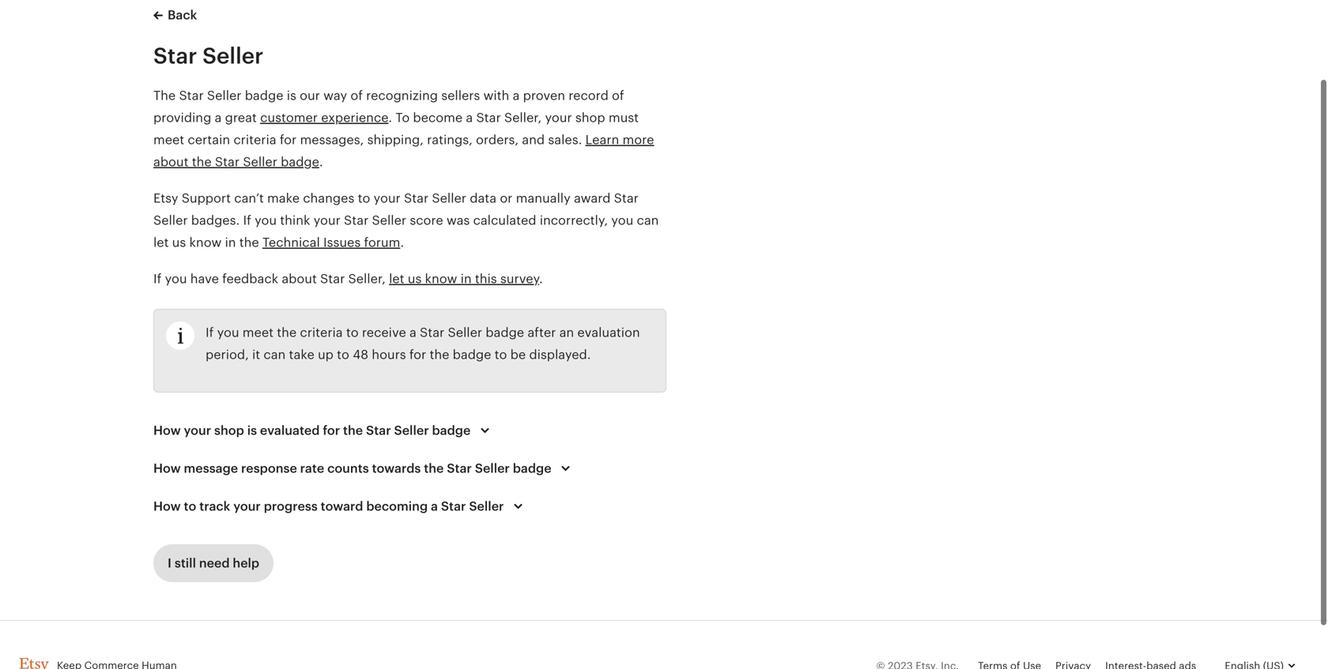Task type: vqa. For each thing, say whether or not it's contained in the screenshot.
the top 'Etsy'
no



Task type: locate. For each thing, give the bounding box(es) containing it.
0 horizontal spatial meet
[[153, 133, 184, 147]]

1 vertical spatial in
[[461, 272, 472, 286]]

0 horizontal spatial know
[[189, 236, 222, 250]]

of right way
[[351, 89, 363, 103]]

1 horizontal spatial meet
[[243, 326, 274, 340]]

the up how message response rate counts towards the star seller badge
[[343, 424, 363, 438]]

seller inside learn more about the star seller badge
[[243, 155, 277, 169]]

0 horizontal spatial can
[[264, 348, 286, 362]]

receive
[[362, 326, 406, 340]]

your right track
[[233, 500, 261, 514]]

0 vertical spatial us
[[172, 236, 186, 250]]

. up after
[[539, 272, 543, 286]]

0 vertical spatial is
[[287, 89, 296, 103]]

2 vertical spatial if
[[206, 326, 214, 340]]

for down customer
[[280, 133, 297, 147]]

if down can't
[[243, 214, 251, 228]]

for up counts on the left of page
[[323, 424, 340, 438]]

1 horizontal spatial for
[[323, 424, 340, 438]]

sellers
[[441, 89, 480, 103]]

1 horizontal spatial of
[[612, 89, 624, 103]]

to
[[396, 111, 410, 125]]

a right with
[[513, 89, 520, 103]]

1 vertical spatial let
[[389, 272, 405, 286]]

1 vertical spatial know
[[425, 272, 457, 286]]

award
[[574, 191, 611, 206]]

1 horizontal spatial criteria
[[300, 326, 343, 340]]

. down "messages,"
[[319, 155, 323, 169]]

in left this
[[461, 272, 472, 286]]

. inside . to become a star seller, your shop must meet certain criteria for messages, shipping, ratings, orders, and sales.
[[389, 111, 392, 125]]

to left be
[[495, 348, 507, 362]]

know
[[189, 236, 222, 250], [425, 272, 457, 286]]

1 horizontal spatial seller,
[[504, 111, 542, 125]]

track
[[199, 500, 230, 514]]

can right it
[[264, 348, 286, 362]]

learn more about the star seller badge link
[[153, 133, 654, 169]]

to right changes
[[358, 191, 370, 206]]

how to track your progress toward becoming a star seller
[[153, 500, 504, 514]]

star inside . to become a star seller, your shop must meet certain criteria for messages, shipping, ratings, orders, and sales.
[[476, 111, 501, 125]]

is left our
[[287, 89, 296, 103]]

us
[[172, 236, 186, 250], [408, 272, 422, 286]]

2 horizontal spatial if
[[243, 214, 251, 228]]

0 horizontal spatial shop
[[214, 424, 244, 438]]

in inside etsy support can't make changes to your star seller data or manually award star seller badges. if you think your star seller score was calculated incorrectly, you can let us know in the
[[225, 236, 236, 250]]

shop up message
[[214, 424, 244, 438]]

how message response rate counts towards the star seller badge button
[[139, 450, 590, 488]]

1 vertical spatial seller,
[[348, 272, 386, 286]]

about inside learn more about the star seller badge
[[153, 155, 189, 169]]

for right hours
[[410, 348, 426, 362]]

your up message
[[184, 424, 211, 438]]

0 horizontal spatial let
[[153, 236, 169, 250]]

badge inside learn more about the star seller badge
[[281, 155, 319, 169]]

.
[[389, 111, 392, 125], [319, 155, 323, 169], [400, 236, 404, 250], [539, 272, 543, 286]]

48
[[353, 348, 369, 362]]

1 how from the top
[[153, 424, 181, 438]]

in down badges.
[[225, 236, 236, 250]]

how inside how your shop is evaluated for the star seller badge dropdown button
[[153, 424, 181, 438]]

for
[[280, 133, 297, 147], [410, 348, 426, 362], [323, 424, 340, 438]]

proven
[[523, 89, 565, 103]]

can
[[637, 214, 659, 228], [264, 348, 286, 362]]

star right receive on the left of the page
[[420, 326, 445, 340]]

1 horizontal spatial if
[[206, 326, 214, 340]]

a inside . to become a star seller, your shop must meet certain criteria for messages, shipping, ratings, orders, and sales.
[[466, 111, 473, 125]]

to up '48'
[[346, 326, 359, 340]]

your
[[545, 111, 572, 125], [374, 191, 401, 206], [314, 214, 341, 228], [184, 424, 211, 438], [233, 500, 261, 514]]

shop down record
[[576, 111, 605, 125]]

2 horizontal spatial for
[[410, 348, 426, 362]]

an
[[560, 326, 574, 340]]

if
[[243, 214, 251, 228], [153, 272, 162, 286], [206, 326, 214, 340]]

the up take on the left bottom of the page
[[277, 326, 297, 340]]

seller, down forum at the top left of page
[[348, 272, 386, 286]]

0 vertical spatial meet
[[153, 133, 184, 147]]

meet up it
[[243, 326, 274, 340]]

0 horizontal spatial about
[[153, 155, 189, 169]]

0 horizontal spatial us
[[172, 236, 186, 250]]

0 vertical spatial for
[[280, 133, 297, 147]]

the down certain
[[192, 155, 212, 169]]

to inside etsy support can't make changes to your star seller data or manually award star seller badges. if you think your star seller score was calculated incorrectly, you can let us know in the
[[358, 191, 370, 206]]

certain
[[188, 133, 230, 147]]

about down technical
[[282, 272, 317, 286]]

star inside learn more about the star seller badge
[[215, 155, 240, 169]]

meet inside . to become a star seller, your shop must meet certain criteria for messages, shipping, ratings, orders, and sales.
[[153, 133, 184, 147]]

us inside etsy support can't make changes to your star seller data or manually award star seller badges. if you think your star seller score was calculated incorrectly, you can let us know in the
[[172, 236, 186, 250]]

0 vertical spatial criteria
[[234, 133, 276, 147]]

0 vertical spatial in
[[225, 236, 236, 250]]

how inside how message response rate counts towards the star seller badge dropdown button
[[153, 462, 181, 476]]

of
[[351, 89, 363, 103], [612, 89, 624, 103]]

you inside if you meet the criteria to receive a star seller badge after an evaluation period, it can take up to 48 hours for the badge to be displayed.
[[217, 326, 239, 340]]

seller,
[[504, 111, 542, 125], [348, 272, 386, 286]]

the up feedback
[[239, 236, 259, 250]]

1 vertical spatial how
[[153, 462, 181, 476]]

criteria up up
[[300, 326, 343, 340]]

rate
[[300, 462, 324, 476]]

1 horizontal spatial about
[[282, 272, 317, 286]]

meet down providing
[[153, 133, 184, 147]]

seller, up the "and"
[[504, 111, 542, 125]]

changes
[[303, 191, 355, 206]]

let down forum at the top left of page
[[389, 272, 405, 286]]

0 vertical spatial let
[[153, 236, 169, 250]]

star down with
[[476, 111, 501, 125]]

. to become a star seller, your shop must meet certain criteria for messages, shipping, ratings, orders, and sales.
[[153, 111, 639, 147]]

and
[[522, 133, 545, 147]]

1 horizontal spatial is
[[287, 89, 296, 103]]

0 vertical spatial can
[[637, 214, 659, 228]]

badge
[[245, 89, 284, 103], [281, 155, 319, 169], [486, 326, 524, 340], [453, 348, 491, 362], [432, 424, 471, 438], [513, 462, 552, 476]]

0 vertical spatial about
[[153, 155, 189, 169]]

a right receive on the left of the page
[[410, 326, 417, 340]]

0 vertical spatial if
[[243, 214, 251, 228]]

1 vertical spatial meet
[[243, 326, 274, 340]]

the right towards
[[424, 462, 444, 476]]

0 horizontal spatial for
[[280, 133, 297, 147]]

you up period,
[[217, 326, 239, 340]]

0 vertical spatial seller,
[[504, 111, 542, 125]]

1 vertical spatial for
[[410, 348, 426, 362]]

0 vertical spatial know
[[189, 236, 222, 250]]

to left track
[[184, 500, 196, 514]]

a right the becoming
[[431, 500, 438, 514]]

star inside if you meet the criteria to receive a star seller badge after an evaluation period, it can take up to 48 hours for the badge to be displayed.
[[420, 326, 445, 340]]

criteria down great
[[234, 133, 276, 147]]

in
[[225, 236, 236, 250], [461, 272, 472, 286]]

let
[[153, 236, 169, 250], [389, 272, 405, 286]]

star inside the star seller badge is our way of recognizing sellers with a proven record of providing a great
[[179, 89, 204, 103]]

0 horizontal spatial if
[[153, 272, 162, 286]]

star
[[153, 43, 197, 68], [179, 89, 204, 103], [476, 111, 501, 125], [215, 155, 240, 169], [404, 191, 429, 206], [614, 191, 639, 206], [344, 214, 369, 228], [320, 272, 345, 286], [420, 326, 445, 340], [366, 424, 391, 438], [447, 462, 472, 476], [441, 500, 466, 514]]

customer experience
[[260, 111, 389, 125]]

how inside "how to track your progress toward becoming a star seller" dropdown button
[[153, 500, 181, 514]]

2 vertical spatial for
[[323, 424, 340, 438]]

. left to
[[389, 111, 392, 125]]

period,
[[206, 348, 249, 362]]

how for how your shop is evaluated for the star seller badge
[[153, 424, 181, 438]]

is left evaluated
[[247, 424, 257, 438]]

for inside if you meet the criteria to receive a star seller badge after an evaluation period, it can take up to 48 hours for the badge to be displayed.
[[410, 348, 426, 362]]

1 vertical spatial can
[[264, 348, 286, 362]]

2 vertical spatial how
[[153, 500, 181, 514]]

if left have
[[153, 272, 162, 286]]

star down back link
[[153, 43, 197, 68]]

is inside the star seller badge is our way of recognizing sellers with a proven record of providing a great
[[287, 89, 296, 103]]

evaluated
[[260, 424, 320, 438]]

your up sales.
[[545, 111, 572, 125]]

0 horizontal spatial of
[[351, 89, 363, 103]]

1 horizontal spatial can
[[637, 214, 659, 228]]

a down the sellers
[[466, 111, 473, 125]]

seller inside dropdown button
[[469, 500, 504, 514]]

can inside etsy support can't make changes to your star seller data or manually award star seller badges. if you think your star seller score was calculated incorrectly, you can let us know in the
[[637, 214, 659, 228]]

star up providing
[[179, 89, 204, 103]]

shop
[[576, 111, 605, 125], [214, 424, 244, 438]]

0 horizontal spatial is
[[247, 424, 257, 438]]

0 horizontal spatial criteria
[[234, 133, 276, 147]]

0 horizontal spatial seller,
[[348, 272, 386, 286]]

to
[[358, 191, 370, 206], [346, 326, 359, 340], [337, 348, 349, 362], [495, 348, 507, 362], [184, 500, 196, 514]]

star up score
[[404, 191, 429, 206]]

your inside . to become a star seller, your shop must meet certain criteria for messages, shipping, ratings, orders, and sales.
[[545, 111, 572, 125]]

meet inside if you meet the criteria to receive a star seller badge after an evaluation period, it can take up to 48 hours for the badge to be displayed.
[[243, 326, 274, 340]]

1 vertical spatial about
[[282, 272, 317, 286]]

still
[[175, 557, 196, 571]]

is
[[287, 89, 296, 103], [247, 424, 257, 438]]

or
[[500, 191, 513, 206]]

us down etsy support can't make changes to your star seller data or manually award star seller badges. if you think your star seller score was calculated incorrectly, you can let us know in the in the top of the page
[[408, 272, 422, 286]]

1 vertical spatial is
[[247, 424, 257, 438]]

1 vertical spatial criteria
[[300, 326, 343, 340]]

star down certain
[[215, 155, 240, 169]]

1 horizontal spatial let
[[389, 272, 405, 286]]

how
[[153, 424, 181, 438], [153, 462, 181, 476], [153, 500, 181, 514]]

1 horizontal spatial in
[[461, 272, 472, 286]]

0 vertical spatial how
[[153, 424, 181, 438]]

let us know in this survey link
[[389, 272, 539, 286]]

2 how from the top
[[153, 462, 181, 476]]

if inside if you meet the criteria to receive a star seller badge after an evaluation period, it can take up to 48 hours for the badge to be displayed.
[[206, 326, 214, 340]]

the
[[192, 155, 212, 169], [239, 236, 259, 250], [277, 326, 297, 340], [430, 348, 450, 362], [343, 424, 363, 438], [424, 462, 444, 476]]

about up etsy on the left of the page
[[153, 155, 189, 169]]

1 vertical spatial us
[[408, 272, 422, 286]]

can right incorrectly,
[[637, 214, 659, 228]]

learn
[[586, 133, 619, 147]]

star up how message response rate counts towards the star seller badge dropdown button
[[366, 424, 391, 438]]

let down etsy on the left of the page
[[153, 236, 169, 250]]

a
[[513, 89, 520, 103], [215, 111, 222, 125], [466, 111, 473, 125], [410, 326, 417, 340], [431, 500, 438, 514]]

1 horizontal spatial shop
[[576, 111, 605, 125]]

0 vertical spatial shop
[[576, 111, 605, 125]]

have
[[190, 272, 219, 286]]

for inside . to become a star seller, your shop must meet certain criteria for messages, shipping, ratings, orders, and sales.
[[280, 133, 297, 147]]

0 horizontal spatial in
[[225, 236, 236, 250]]

criteria
[[234, 133, 276, 147], [300, 326, 343, 340]]

1 vertical spatial if
[[153, 272, 162, 286]]

1 of from the left
[[351, 89, 363, 103]]

know down badges.
[[189, 236, 222, 250]]

know left this
[[425, 272, 457, 286]]

star right the becoming
[[441, 500, 466, 514]]

seller
[[203, 43, 264, 68], [207, 89, 242, 103], [243, 155, 277, 169], [432, 191, 467, 206], [153, 214, 188, 228], [372, 214, 407, 228], [448, 326, 482, 340], [394, 424, 429, 438], [475, 462, 510, 476], [469, 500, 504, 514]]

1 vertical spatial shop
[[214, 424, 244, 438]]

of up must
[[612, 89, 624, 103]]

after
[[528, 326, 556, 340]]

etsy image
[[19, 659, 49, 670]]

if for meet
[[206, 326, 214, 340]]

you right incorrectly,
[[612, 214, 634, 228]]

3 how from the top
[[153, 500, 181, 514]]

if up period,
[[206, 326, 214, 340]]

how for how to track your progress toward becoming a star seller
[[153, 500, 181, 514]]

badge inside the star seller badge is our way of recognizing sellers with a proven record of providing a great
[[245, 89, 284, 103]]

us down etsy on the left of the page
[[172, 236, 186, 250]]

think
[[280, 214, 310, 228]]



Task type: describe. For each thing, give the bounding box(es) containing it.
can inside if you meet the criteria to receive a star seller badge after an evaluation period, it can take up to 48 hours for the badge to be displayed.
[[264, 348, 286, 362]]

if for have
[[153, 272, 162, 286]]

need
[[199, 557, 230, 571]]

response
[[241, 462, 297, 476]]

your up forum at the top left of page
[[374, 191, 401, 206]]

messages,
[[300, 133, 364, 147]]

technical issues forum link
[[263, 236, 400, 250]]

counts
[[327, 462, 369, 476]]

a inside if you meet the criteria to receive a star seller badge after an evaluation period, it can take up to 48 hours for the badge to be displayed.
[[410, 326, 417, 340]]

calculated
[[473, 214, 537, 228]]

the inside learn more about the star seller badge
[[192, 155, 212, 169]]

if you meet the criteria to receive a star seller badge after an evaluation period, it can take up to 48 hours for the badge to be displayed.
[[206, 326, 640, 362]]

how your shop is evaluated for the star seller badge button
[[139, 412, 509, 450]]

etsy
[[153, 191, 178, 206]]

seller inside the star seller badge is our way of recognizing sellers with a proven record of providing a great
[[207, 89, 242, 103]]

badges.
[[191, 214, 240, 228]]

score
[[410, 214, 443, 228]]

survey
[[500, 272, 539, 286]]

evaluation
[[578, 326, 640, 340]]

more
[[623, 133, 654, 147]]

a left great
[[215, 111, 222, 125]]

providing
[[153, 111, 211, 125]]

criteria inside . to become a star seller, your shop must meet certain criteria for messages, shipping, ratings, orders, and sales.
[[234, 133, 276, 147]]

let inside etsy support can't make changes to your star seller data or manually award star seller badges. if you think your star seller score was calculated incorrectly, you can let us know in the
[[153, 236, 169, 250]]

star up issues
[[344, 214, 369, 228]]

i still need help link
[[153, 545, 274, 583]]

ratings,
[[427, 133, 473, 147]]

how message response rate counts towards the star seller badge
[[153, 462, 552, 476]]

customer experience link
[[260, 111, 389, 125]]

how your shop is evaluated for the star seller badge
[[153, 424, 471, 438]]

manually
[[516, 191, 571, 206]]

your inside dropdown button
[[233, 500, 261, 514]]

customer
[[260, 111, 318, 125]]

to right up
[[337, 348, 349, 362]]

issues
[[323, 236, 361, 250]]

was
[[447, 214, 470, 228]]

data
[[470, 191, 497, 206]]

technical
[[263, 236, 320, 250]]

seller inside if you meet the criteria to receive a star seller badge after an evaluation period, it can take up to 48 hours for the badge to be displayed.
[[448, 326, 482, 340]]

the right hours
[[430, 348, 450, 362]]

the inside etsy support can't make changes to your star seller data or manually award star seller badges. if you think your star seller score was calculated incorrectly, you can let us know in the
[[239, 236, 259, 250]]

etsy support can't make changes to your star seller data or manually award star seller badges. if you think your star seller score was calculated incorrectly, you can let us know in the
[[153, 191, 659, 250]]

the
[[153, 89, 176, 103]]

toward
[[321, 500, 363, 514]]

incorrectly,
[[540, 214, 608, 228]]

you down can't
[[255, 214, 277, 228]]

record
[[569, 89, 609, 103]]

your inside dropdown button
[[184, 424, 211, 438]]

star right towards
[[447, 462, 472, 476]]

2 of from the left
[[612, 89, 624, 103]]

must
[[609, 111, 639, 125]]

be
[[511, 348, 526, 362]]

1 horizontal spatial us
[[408, 272, 422, 286]]

way
[[324, 89, 347, 103]]

star right award
[[614, 191, 639, 206]]

displayed.
[[529, 348, 591, 362]]

learn more about the star seller badge
[[153, 133, 654, 169]]

great
[[225, 111, 257, 125]]

to inside dropdown button
[[184, 500, 196, 514]]

recognizing
[[366, 89, 438, 103]]

for inside dropdown button
[[323, 424, 340, 438]]

towards
[[372, 462, 421, 476]]

help
[[233, 557, 259, 571]]

how to track your progress toward becoming a star seller button
[[139, 488, 542, 526]]

can't
[[234, 191, 264, 206]]

1 horizontal spatial know
[[425, 272, 457, 286]]

star seller
[[153, 43, 264, 68]]

feedback
[[222, 272, 278, 286]]

know inside etsy support can't make changes to your star seller data or manually award star seller badges. if you think your star seller score was calculated incorrectly, you can let us know in the
[[189, 236, 222, 250]]

you left have
[[165, 272, 187, 286]]

hours
[[372, 348, 406, 362]]

this
[[475, 272, 497, 286]]

seller, inside . to become a star seller, your shop must meet certain criteria for messages, shipping, ratings, orders, and sales.
[[504, 111, 542, 125]]

up
[[318, 348, 334, 362]]

shipping,
[[367, 133, 424, 147]]

star inside dropdown button
[[441, 500, 466, 514]]

technical issues forum .
[[263, 236, 404, 250]]

make
[[267, 191, 300, 206]]

progress
[[264, 500, 318, 514]]

if inside etsy support can't make changes to your star seller data or manually award star seller badges. if you think your star seller score was calculated incorrectly, you can let us know in the
[[243, 214, 251, 228]]

sales.
[[548, 133, 582, 147]]

is inside dropdown button
[[247, 424, 257, 438]]

become
[[413, 111, 463, 125]]

take
[[289, 348, 315, 362]]

shop inside dropdown button
[[214, 424, 244, 438]]

it
[[252, 348, 260, 362]]

forum
[[364, 236, 400, 250]]

back
[[168, 8, 197, 22]]

i
[[168, 557, 172, 571]]

how for how message response rate counts towards the star seller badge
[[153, 462, 181, 476]]

back link
[[153, 6, 197, 25]]

support
[[182, 191, 231, 206]]

becoming
[[366, 500, 428, 514]]

i still need help
[[168, 557, 259, 571]]

criteria inside if you meet the criteria to receive a star seller badge after an evaluation period, it can take up to 48 hours for the badge to be displayed.
[[300, 326, 343, 340]]

if you have feedback about star seller, let us know in this survey .
[[153, 272, 543, 286]]

the star seller badge is our way of recognizing sellers with a proven record of providing a great
[[153, 89, 624, 125]]

orders,
[[476, 133, 519, 147]]

message
[[184, 462, 238, 476]]

with
[[484, 89, 510, 103]]

our
[[300, 89, 320, 103]]

star down technical issues forum .
[[320, 272, 345, 286]]

. right issues
[[400, 236, 404, 250]]

shop inside . to become a star seller, your shop must meet certain criteria for messages, shipping, ratings, orders, and sales.
[[576, 111, 605, 125]]

your down changes
[[314, 214, 341, 228]]

a inside "how to track your progress toward becoming a star seller" dropdown button
[[431, 500, 438, 514]]

experience
[[321, 111, 389, 125]]



